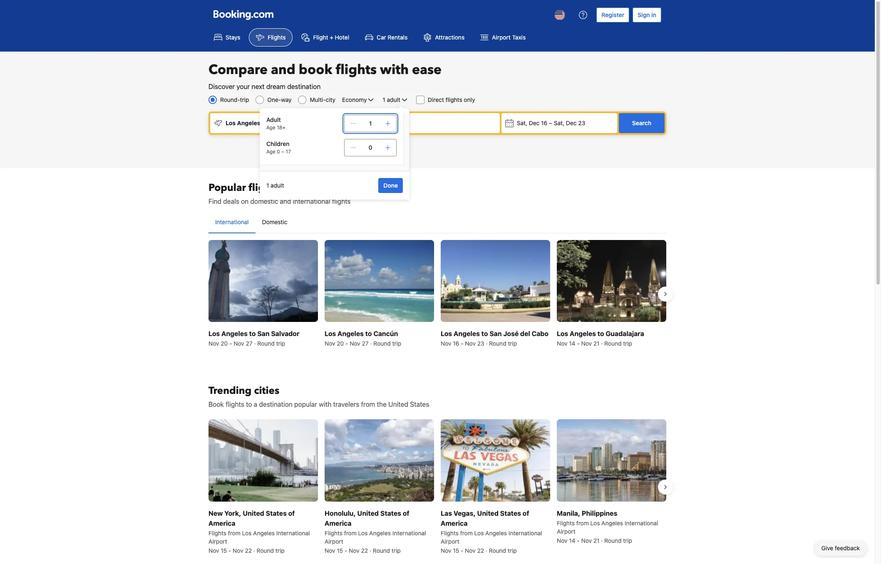 Task type: vqa. For each thing, say whether or not it's contained in the screenshot.


Task type: locate. For each thing, give the bounding box(es) containing it.
age
[[266, 124, 276, 131], [266, 149, 276, 155]]

flights
[[268, 34, 286, 41], [557, 520, 575, 527], [209, 530, 226, 537], [325, 530, 343, 537], [441, 530, 459, 537]]

0 vertical spatial 1
[[383, 96, 385, 103]]

1 horizontal spatial 15
[[337, 547, 343, 554]]

15 inside las vegas, united states of america flights from los angeles international airport nov 15 - nov 22 · round trip
[[453, 547, 459, 554]]

to left josé
[[482, 330, 488, 338]]

of for las vegas, united states of america
[[523, 510, 529, 517]]

2 15 from the left
[[337, 547, 343, 554]]

international inside las vegas, united states of america flights from los angeles international airport nov 15 - nov 22 · round trip
[[509, 530, 542, 537]]

16
[[541, 119, 548, 127], [453, 340, 459, 347]]

2 of from the left
[[403, 510, 410, 517]]

from down york,
[[228, 530, 241, 537]]

1 horizontal spatial dec
[[566, 119, 577, 127]]

1 age from the top
[[266, 124, 276, 131]]

3 of from the left
[[523, 510, 529, 517]]

cancún
[[374, 330, 398, 338]]

22 for las vegas, united states of america
[[477, 547, 484, 554]]

1 horizontal spatial 23
[[578, 119, 585, 127]]

flights up "economy"
[[336, 61, 377, 79]]

age inside the 'children age 0 – 17'
[[266, 149, 276, 155]]

trending cities book flights to a destination popular with travelers from the united states
[[209, 384, 429, 409]]

2 22 from the left
[[361, 547, 368, 554]]

attractions link
[[416, 28, 472, 47]]

from inside "new york, united states of america flights from los angeles international airport nov 15 - nov 22 · round trip"
[[228, 530, 241, 537]]

22 inside "new york, united states of america flights from los angeles international airport nov 15 - nov 22 · round trip"
[[245, 547, 252, 554]]

to left "guadalajara"
[[598, 330, 604, 338]]

0 vertical spatial –
[[549, 119, 552, 127]]

1 horizontal spatial 16
[[541, 119, 548, 127]]

compare and book flights with ease discover your next dream destination
[[209, 61, 442, 90]]

3 15 from the left
[[453, 547, 459, 554]]

0 horizontal spatial adult
[[271, 182, 284, 189]]

america inside "new york, united states of america flights from los angeles international airport nov 15 - nov 22 · round trip"
[[209, 520, 235, 527]]

age down children
[[266, 149, 276, 155]]

3 22 from the left
[[477, 547, 484, 554]]

· inside las vegas, united states of america flights from los angeles international airport nov 15 - nov 22 · round trip
[[486, 547, 487, 554]]

from down vegas,
[[460, 530, 473, 537]]

20 inside "los angeles to san salvador nov 20 - nov 27 · round trip"
[[221, 340, 228, 347]]

1
[[383, 96, 385, 103], [369, 120, 372, 127], [266, 182, 269, 189]]

airport down las
[[441, 538, 460, 545]]

los angeles to san josé del cabo image
[[441, 240, 550, 322]]

16 inside los angeles to san josé del cabo nov 16 - nov 23 · round trip
[[453, 340, 459, 347]]

15 down vegas,
[[453, 547, 459, 554]]

trip inside los angeles to cancún nov 20 - nov 27 · round trip
[[392, 340, 401, 347]]

1 vertical spatial adult
[[271, 182, 284, 189]]

0 vertical spatial 14
[[569, 340, 576, 347]]

1 horizontal spatial san
[[490, 330, 502, 338]]

0 horizontal spatial sat,
[[517, 119, 527, 127]]

1 14 from the top
[[569, 340, 576, 347]]

compare
[[209, 61, 268, 79]]

1 horizontal spatial –
[[549, 119, 552, 127]]

0 vertical spatial and
[[271, 61, 296, 79]]

1 vertical spatial region
[[202, 416, 673, 559]]

1 adult button
[[382, 95, 410, 105]]

0 vertical spatial 23
[[578, 119, 585, 127]]

3 america from the left
[[441, 520, 468, 527]]

2 20 from the left
[[337, 340, 344, 347]]

0 vertical spatial with
[[380, 61, 409, 79]]

popular flights near you find deals on domestic and international flights
[[209, 181, 351, 205]]

1 21 from the top
[[594, 340, 600, 347]]

states
[[410, 401, 429, 409], [266, 510, 287, 517], [380, 510, 401, 517], [500, 510, 521, 517]]

dec
[[529, 119, 540, 127], [566, 119, 577, 127]]

sat, dec 16 – sat, dec 23
[[517, 119, 585, 127]]

popular
[[209, 181, 246, 195]]

of
[[288, 510, 295, 517], [403, 510, 410, 517], [523, 510, 529, 517]]

from down manila,
[[577, 520, 589, 527]]

2 san from the left
[[490, 330, 502, 338]]

new york, united states of america flights from los angeles international airport nov 15 - nov 22 · round trip
[[209, 510, 310, 554]]

2 dec from the left
[[566, 119, 577, 127]]

and inside popular flights near you find deals on domestic and international flights
[[280, 198, 291, 205]]

las vegas, united states of america flights from los angeles international airport nov 15 - nov 22 · round trip
[[441, 510, 542, 554]]

with up 1 adult popup button
[[380, 61, 409, 79]]

trip inside las vegas, united states of america flights from los angeles international airport nov 15 - nov 22 · round trip
[[508, 547, 517, 554]]

27 inside los angeles to cancún nov 20 - nov 27 · round trip
[[362, 340, 369, 347]]

honolulu,
[[325, 510, 356, 517]]

flights inside las vegas, united states of america flights from los angeles international airport nov 15 - nov 22 · round trip
[[441, 530, 459, 537]]

15 inside "new york, united states of america flights from los angeles international airport nov 15 - nov 22 · round trip"
[[221, 547, 227, 554]]

1 horizontal spatial 20
[[337, 340, 344, 347]]

united inside "new york, united states of america flights from los angeles international airport nov 15 - nov 22 · round trip"
[[243, 510, 264, 517]]

2 age from the top
[[266, 149, 276, 155]]

22 for new york, united states of america
[[245, 547, 252, 554]]

21 inside los angeles to guadalajara nov 14 - nov 21 · round trip
[[594, 340, 600, 347]]

deals
[[223, 198, 239, 205]]

ease
[[412, 61, 442, 79]]

23 inside los angeles to san josé del cabo nov 16 - nov 23 · round trip
[[477, 340, 484, 347]]

with right the popular
[[319, 401, 332, 409]]

1 horizontal spatial sat,
[[554, 119, 565, 127]]

angeles inside "new york, united states of america flights from los angeles international airport nov 15 - nov 22 · round trip"
[[253, 530, 275, 537]]

1 vertical spatial with
[[319, 401, 332, 409]]

to inside los angeles to cancún nov 20 - nov 27 · round trip
[[365, 330, 372, 338]]

los angeles to guadalajara image
[[557, 240, 667, 322]]

angeles inside los angeles to guadalajara nov 14 - nov 21 · round trip
[[570, 330, 596, 338]]

1 horizontal spatial america
[[325, 520, 352, 527]]

states inside 'honolulu, united states of america flights from los angeles international airport nov 15 - nov 22 · round trip'
[[380, 510, 401, 517]]

region
[[202, 237, 673, 351], [202, 416, 673, 559]]

tab list
[[209, 211, 667, 234]]

0 horizontal spatial 15
[[221, 547, 227, 554]]

1 vertical spatial –
[[282, 149, 284, 155]]

to inside los angeles to guadalajara nov 14 - nov 21 · round trip
[[598, 330, 604, 338]]

2 horizontal spatial of
[[523, 510, 529, 517]]

and inside compare and book flights with ease discover your next dream destination
[[271, 61, 296, 79]]

1 san from the left
[[257, 330, 270, 338]]

age for adult
[[266, 124, 276, 131]]

1 vertical spatial age
[[266, 149, 276, 155]]

23
[[578, 119, 585, 127], [477, 340, 484, 347]]

rentals
[[388, 34, 408, 41]]

0 horizontal spatial 27
[[246, 340, 253, 347]]

1 dec from the left
[[529, 119, 540, 127]]

from left the
[[361, 401, 375, 409]]

1 of from the left
[[288, 510, 295, 517]]

2 horizontal spatial america
[[441, 520, 468, 527]]

2 14 from the top
[[569, 537, 576, 544]]

trip inside "new york, united states of america flights from los angeles international airport nov 15 - nov 22 · round trip"
[[276, 547, 285, 554]]

los angeles
[[226, 119, 260, 127]]

0 horizontal spatial 23
[[477, 340, 484, 347]]

1 america from the left
[[209, 520, 235, 527]]

0 horizontal spatial 1 adult
[[266, 182, 284, 189]]

san inside "los angeles to san salvador nov 20 - nov 27 · round trip"
[[257, 330, 270, 338]]

of inside 'honolulu, united states of america flights from los angeles international airport nov 15 - nov 22 · round trip'
[[403, 510, 410, 517]]

1 vertical spatial 14
[[569, 537, 576, 544]]

los angeles to guadalajara nov 14 - nov 21 · round trip
[[557, 330, 644, 347]]

united right honolulu,
[[357, 510, 379, 517]]

1 vertical spatial destination
[[259, 401, 293, 409]]

1 vertical spatial 1 adult
[[266, 182, 284, 189]]

airport left the taxis
[[492, 34, 511, 41]]

15
[[221, 547, 227, 554], [337, 547, 343, 554], [453, 547, 459, 554]]

1 27 from the left
[[246, 340, 253, 347]]

1 horizontal spatial of
[[403, 510, 410, 517]]

sign
[[638, 11, 650, 18]]

of inside las vegas, united states of america flights from los angeles international airport nov 15 - nov 22 · round trip
[[523, 510, 529, 517]]

sign in link
[[633, 7, 662, 22]]

united right york,
[[243, 510, 264, 517]]

destination up multi- at the left top of page
[[287, 83, 321, 90]]

0 horizontal spatial 20
[[221, 340, 228, 347]]

airport
[[492, 34, 511, 41], [557, 528, 576, 535], [209, 538, 227, 545], [325, 538, 343, 545], [441, 538, 460, 545]]

america
[[209, 520, 235, 527], [325, 520, 352, 527], [441, 520, 468, 527]]

car
[[377, 34, 386, 41]]

san inside los angeles to san josé del cabo nov 16 - nov 23 · round trip
[[490, 330, 502, 338]]

2 horizontal spatial 15
[[453, 547, 459, 554]]

27 inside "los angeles to san salvador nov 20 - nov 27 · round trip"
[[246, 340, 253, 347]]

los angeles to cancún nov 20 - nov 27 · round trip
[[325, 330, 401, 347]]

angeles inside las vegas, united states of america flights from los angeles international airport nov 15 - nov 22 · round trip
[[486, 530, 507, 537]]

0 vertical spatial region
[[202, 237, 673, 351]]

children age 0 – 17
[[266, 140, 291, 155]]

0 horizontal spatial america
[[209, 520, 235, 527]]

0 horizontal spatial –
[[282, 149, 284, 155]]

0 vertical spatial 1 adult
[[383, 96, 400, 103]]

feedback
[[835, 545, 860, 552]]

16 inside dropdown button
[[541, 119, 548, 127]]

- inside las vegas, united states of america flights from los angeles international airport nov 15 - nov 22 · round trip
[[461, 547, 464, 554]]

flights
[[336, 61, 377, 79], [446, 96, 462, 103], [249, 181, 279, 195], [332, 198, 351, 205], [226, 401, 244, 409]]

united right the
[[388, 401, 408, 409]]

destination down cities
[[259, 401, 293, 409]]

1 horizontal spatial adult
[[387, 96, 400, 103]]

america down new
[[209, 520, 235, 527]]

flights down trending
[[226, 401, 244, 409]]

flights inside "new york, united states of america flights from los angeles international airport nov 15 - nov 22 · round trip"
[[209, 530, 226, 537]]

los angeles to san salvador image
[[209, 240, 318, 322]]

flight
[[313, 34, 328, 41]]

27
[[246, 340, 253, 347], [362, 340, 369, 347]]

airport down new
[[209, 538, 227, 545]]

america down las
[[441, 520, 468, 527]]

destination inside compare and book flights with ease discover your next dream destination
[[287, 83, 321, 90]]

age inside adult age 18+
[[266, 124, 276, 131]]

1 horizontal spatial 1
[[369, 120, 372, 127]]

1 22 from the left
[[245, 547, 252, 554]]

adult up domestic
[[271, 182, 284, 189]]

0 horizontal spatial 16
[[453, 340, 459, 347]]

14 inside manila, philippines flights from los angeles international airport nov 14 - nov 21 · round trip
[[569, 537, 576, 544]]

2 america from the left
[[325, 520, 352, 527]]

1 adult up domestic
[[266, 182, 284, 189]]

1 vertical spatial 23
[[477, 340, 484, 347]]

america inside las vegas, united states of america flights from los angeles international airport nov 15 - nov 22 · round trip
[[441, 520, 468, 527]]

2 horizontal spatial 1
[[383, 96, 385, 103]]

1 region from the top
[[202, 237, 673, 351]]

- inside "los angeles to san salvador nov 20 - nov 27 · round trip"
[[229, 340, 232, 347]]

san left 'salvador'
[[257, 330, 270, 338]]

a
[[254, 401, 257, 409]]

· inside los angeles to san josé del cabo nov 16 - nov 23 · round trip
[[486, 340, 488, 347]]

0 vertical spatial adult
[[387, 96, 400, 103]]

united
[[388, 401, 408, 409], [243, 510, 264, 517], [357, 510, 379, 517], [477, 510, 499, 517]]

adult inside 1 adult popup button
[[387, 96, 400, 103]]

flights up domestic
[[249, 181, 279, 195]]

2 vertical spatial 1
[[266, 182, 269, 189]]

0
[[369, 144, 372, 151], [277, 149, 280, 155]]

0 vertical spatial destination
[[287, 83, 321, 90]]

1 sat, from the left
[[517, 119, 527, 127]]

22
[[245, 547, 252, 554], [361, 547, 368, 554], [477, 547, 484, 554]]

2 region from the top
[[202, 416, 673, 559]]

guadalajara
[[606, 330, 644, 338]]

trip inside los angeles to guadalajara nov 14 - nov 21 · round trip
[[623, 340, 632, 347]]

direct flights only
[[428, 96, 475, 103]]

17
[[286, 149, 291, 155]]

book
[[299, 61, 332, 79]]

sat,
[[517, 119, 527, 127], [554, 119, 565, 127]]

20 inside los angeles to cancún nov 20 - nov 27 · round trip
[[337, 340, 344, 347]]

0 horizontal spatial san
[[257, 330, 270, 338]]

2 27 from the left
[[362, 340, 369, 347]]

1 horizontal spatial 22
[[361, 547, 368, 554]]

0 vertical spatial 21
[[594, 340, 600, 347]]

1 20 from the left
[[221, 340, 228, 347]]

to for 20
[[365, 330, 372, 338]]

from inside trending cities book flights to a destination popular with travelers from the united states
[[361, 401, 375, 409]]

to left cancún
[[365, 330, 372, 338]]

14 inside los angeles to guadalajara nov 14 - nov 21 · round trip
[[569, 340, 576, 347]]

1 adult
[[383, 96, 400, 103], [266, 182, 284, 189]]

with inside compare and book flights with ease discover your next dream destination
[[380, 61, 409, 79]]

0 horizontal spatial 22
[[245, 547, 252, 554]]

united inside las vegas, united states of america flights from los angeles international airport nov 15 - nov 22 · round trip
[[477, 510, 499, 517]]

to left a
[[246, 401, 252, 409]]

give feedback button
[[815, 541, 867, 556]]

age down adult
[[266, 124, 276, 131]]

from down honolulu,
[[344, 530, 357, 537]]

international
[[293, 198, 330, 205]]

1 horizontal spatial 27
[[362, 340, 369, 347]]

and up dream
[[271, 61, 296, 79]]

15 for new york, united states of america
[[221, 547, 227, 554]]

airport taxis link
[[473, 28, 533, 47]]

from
[[361, 401, 375, 409], [577, 520, 589, 527], [228, 530, 241, 537], [344, 530, 357, 537], [460, 530, 473, 537]]

0 horizontal spatial 1
[[266, 182, 269, 189]]

booking.com logo image
[[214, 10, 274, 20], [214, 10, 274, 20]]

2 21 from the top
[[594, 537, 600, 544]]

round
[[257, 340, 275, 347], [374, 340, 391, 347], [489, 340, 507, 347], [605, 340, 622, 347], [605, 537, 622, 544], [257, 547, 274, 554], [373, 547, 390, 554], [489, 547, 506, 554]]

22 inside las vegas, united states of america flights from los angeles international airport nov 15 - nov 22 · round trip
[[477, 547, 484, 554]]

· inside "new york, united states of america flights from los angeles international airport nov 15 - nov 22 · round trip"
[[253, 547, 255, 554]]

airport down manila,
[[557, 528, 576, 535]]

san for salvador
[[257, 330, 270, 338]]

-
[[229, 340, 232, 347], [346, 340, 348, 347], [461, 340, 464, 347], [577, 340, 580, 347], [577, 537, 580, 544], [229, 547, 231, 554], [345, 547, 347, 554], [461, 547, 464, 554]]

round inside "los angeles to san salvador nov 20 - nov 27 · round trip"
[[257, 340, 275, 347]]

with inside trending cities book flights to a destination popular with travelers from the united states
[[319, 401, 332, 409]]

20
[[221, 340, 228, 347], [337, 340, 344, 347]]

1 15 from the left
[[221, 547, 227, 554]]

15 down honolulu,
[[337, 547, 343, 554]]

1 vertical spatial 16
[[453, 340, 459, 347]]

1 vertical spatial 21
[[594, 537, 600, 544]]

– for 16
[[549, 119, 552, 127]]

international inside 'honolulu, united states of america flights from los angeles international airport nov 15 - nov 22 · round trip'
[[393, 530, 426, 537]]

angeles
[[237, 119, 260, 127], [221, 330, 248, 338], [338, 330, 364, 338], [454, 330, 480, 338], [570, 330, 596, 338], [602, 520, 623, 527], [253, 530, 275, 537], [369, 530, 391, 537], [486, 530, 507, 537]]

– for 0
[[282, 149, 284, 155]]

1 horizontal spatial 1 adult
[[383, 96, 400, 103]]

0 horizontal spatial dec
[[529, 119, 540, 127]]

to left 'salvador'
[[249, 330, 256, 338]]

angeles inside los angeles to cancún nov 20 - nov 27 · round trip
[[338, 330, 364, 338]]

0 vertical spatial 16
[[541, 119, 548, 127]]

united right vegas,
[[477, 510, 499, 517]]

discover
[[209, 83, 235, 90]]

airport down honolulu,
[[325, 538, 343, 545]]

1 vertical spatial and
[[280, 198, 291, 205]]

airport inside las vegas, united states of america flights from los angeles international airport nov 15 - nov 22 · round trip
[[441, 538, 460, 545]]

international inside 'button'
[[215, 219, 249, 226]]

adult
[[387, 96, 400, 103], [271, 182, 284, 189]]

from inside 'honolulu, united states of america flights from los angeles international airport nov 15 - nov 22 · round trip'
[[344, 530, 357, 537]]

22 inside 'honolulu, united states of america flights from los angeles international airport nov 15 - nov 22 · round trip'
[[361, 547, 368, 554]]

2 horizontal spatial 22
[[477, 547, 484, 554]]

0 vertical spatial age
[[266, 124, 276, 131]]

and down near
[[280, 198, 291, 205]]

– inside the 'children age 0 – 17'
[[282, 149, 284, 155]]

san left josé
[[490, 330, 502, 338]]

14
[[569, 340, 576, 347], [569, 537, 576, 544]]

cities
[[254, 384, 279, 398]]

find
[[209, 198, 222, 205]]

1 adult right "economy"
[[383, 96, 400, 103]]

to for del
[[482, 330, 488, 338]]

0 horizontal spatial of
[[288, 510, 295, 517]]

0 horizontal spatial 0
[[277, 149, 280, 155]]

san
[[257, 330, 270, 338], [490, 330, 502, 338]]

1 horizontal spatial with
[[380, 61, 409, 79]]

round inside 'honolulu, united states of america flights from los angeles international airport nov 15 - nov 22 · round trip'
[[373, 547, 390, 554]]

15 down new
[[221, 547, 227, 554]]

destination
[[287, 83, 321, 90], [259, 401, 293, 409]]

nov
[[209, 340, 219, 347], [234, 340, 244, 347], [325, 340, 335, 347], [350, 340, 360, 347], [441, 340, 452, 347], [465, 340, 476, 347], [557, 340, 568, 347], [581, 340, 592, 347], [557, 537, 568, 544], [581, 537, 592, 544], [209, 547, 219, 554], [233, 547, 243, 554], [325, 547, 335, 554], [349, 547, 360, 554], [441, 547, 452, 554], [465, 547, 476, 554]]

to for 14
[[598, 330, 604, 338]]

- inside manila, philippines flights from los angeles international airport nov 14 - nov 21 · round trip
[[577, 537, 580, 544]]

attractions
[[435, 34, 465, 41]]

las vegas, united states of america image
[[441, 420, 550, 502]]

america down honolulu,
[[325, 520, 352, 527]]

destination inside trending cities book flights to a destination popular with travelers from the united states
[[259, 401, 293, 409]]

0 horizontal spatial with
[[319, 401, 332, 409]]

21
[[594, 340, 600, 347], [594, 537, 600, 544]]

adult right "economy"
[[387, 96, 400, 103]]



Task type: describe. For each thing, give the bounding box(es) containing it.
· inside "los angeles to san salvador nov 20 - nov 27 · round trip"
[[254, 340, 256, 347]]

stays
[[226, 34, 240, 41]]

trip inside 'honolulu, united states of america flights from los angeles international airport nov 15 - nov 22 · round trip'
[[392, 547, 401, 554]]

los angeles to san josé del cabo nov 16 - nov 23 · round trip
[[441, 330, 549, 347]]

city
[[326, 96, 336, 103]]

del
[[520, 330, 530, 338]]

from inside manila, philippines flights from los angeles international airport nov 14 - nov 21 · round trip
[[577, 520, 589, 527]]

from inside las vegas, united states of america flights from los angeles international airport nov 15 - nov 22 · round trip
[[460, 530, 473, 537]]

· inside manila, philippines flights from los angeles international airport nov 14 - nov 21 · round trip
[[601, 537, 603, 544]]

register
[[602, 11, 625, 18]]

give feedback
[[822, 545, 860, 552]]

angeles inside dropdown button
[[237, 119, 260, 127]]

international button
[[209, 211, 255, 233]]

york,
[[224, 510, 241, 517]]

- inside los angeles to cancún nov 20 - nov 27 · round trip
[[346, 340, 348, 347]]

popular
[[294, 401, 317, 409]]

trending
[[209, 384, 252, 398]]

america for new
[[209, 520, 235, 527]]

los inside los angeles to cancún nov 20 - nov 27 · round trip
[[325, 330, 336, 338]]

airport inside "new york, united states of america flights from los angeles international airport nov 15 - nov 22 · round trip"
[[209, 538, 227, 545]]

los inside manila, philippines flights from los angeles international airport nov 14 - nov 21 · round trip
[[591, 520, 600, 527]]

round inside los angeles to cancún nov 20 - nov 27 · round trip
[[374, 340, 391, 347]]

region containing new york, united states of america
[[202, 416, 673, 559]]

economy
[[342, 96, 367, 103]]

america inside 'honolulu, united states of america flights from los angeles international airport nov 15 - nov 22 · round trip'
[[325, 520, 352, 527]]

sat, dec 16 – sat, dec 23 button
[[502, 113, 617, 133]]

near
[[282, 181, 304, 195]]

· inside los angeles to guadalajara nov 14 - nov 21 · round trip
[[601, 340, 603, 347]]

san for josé
[[490, 330, 502, 338]]

give
[[822, 545, 834, 552]]

multi-city
[[310, 96, 336, 103]]

angeles inside "los angeles to san salvador nov 20 - nov 27 · round trip"
[[221, 330, 248, 338]]

- inside 'honolulu, united states of america flights from los angeles international airport nov 15 - nov 22 · round trip'
[[345, 547, 347, 554]]

tab list containing international
[[209, 211, 667, 234]]

vegas,
[[454, 510, 476, 517]]

flight + hotel link
[[295, 28, 356, 47]]

way
[[281, 96, 292, 103]]

round-
[[220, 96, 240, 103]]

in
[[652, 11, 657, 18]]

los inside los angeles to guadalajara nov 14 - nov 21 · round trip
[[557, 330, 568, 338]]

honolulu, united states of america image
[[325, 420, 434, 502]]

children
[[266, 140, 290, 147]]

next
[[252, 83, 265, 90]]

america for las
[[441, 520, 468, 527]]

angeles inside los angeles to san josé del cabo nov 16 - nov 23 · round trip
[[454, 330, 480, 338]]

15 for las vegas, united states of america
[[453, 547, 459, 554]]

travelers
[[333, 401, 359, 409]]

salvador
[[271, 330, 300, 338]]

adult
[[266, 116, 281, 123]]

states inside las vegas, united states of america flights from los angeles international airport nov 15 - nov 22 · round trip
[[500, 510, 521, 517]]

honolulu, united states of america flights from los angeles international airport nov 15 - nov 22 · round trip
[[325, 510, 426, 554]]

round inside las vegas, united states of america flights from los angeles international airport nov 15 - nov 22 · round trip
[[489, 547, 506, 554]]

flight + hotel
[[313, 34, 349, 41]]

trip inside los angeles to san josé del cabo nov 16 - nov 23 · round trip
[[508, 340, 517, 347]]

states inside trending cities book flights to a destination popular with travelers from the united states
[[410, 401, 429, 409]]

· inside los angeles to cancún nov 20 - nov 27 · round trip
[[370, 340, 372, 347]]

los angeles button
[[210, 113, 347, 133]]

direct
[[428, 96, 444, 103]]

los inside "new york, united states of america flights from los angeles international airport nov 15 - nov 22 · round trip"
[[242, 530, 252, 537]]

domestic
[[262, 219, 288, 226]]

manila,
[[557, 510, 580, 517]]

airport inside manila, philippines flights from los angeles international airport nov 14 - nov 21 · round trip
[[557, 528, 576, 535]]

united inside 'honolulu, united states of america flights from los angeles international airport nov 15 - nov 22 · round trip'
[[357, 510, 379, 517]]

sign in
[[638, 11, 657, 18]]

round inside los angeles to guadalajara nov 14 - nov 21 · round trip
[[605, 340, 622, 347]]

angeles inside 'honolulu, united states of america flights from los angeles international airport nov 15 - nov 22 · round trip'
[[369, 530, 391, 537]]

1 inside popup button
[[383, 96, 385, 103]]

- inside los angeles to san josé del cabo nov 16 - nov 23 · round trip
[[461, 340, 464, 347]]

cabo
[[532, 330, 549, 338]]

domestic button
[[255, 211, 294, 233]]

to for nov
[[249, 330, 256, 338]]

los inside los angeles to san josé del cabo nov 16 - nov 23 · round trip
[[441, 330, 452, 338]]

18+
[[277, 124, 286, 131]]

flights right international
[[332, 198, 351, 205]]

los inside "los angeles to san salvador nov 20 - nov 27 · round trip"
[[209, 330, 220, 338]]

trip inside "los angeles to san salvador nov 20 - nov 27 · round trip"
[[276, 340, 285, 347]]

flights link
[[249, 28, 293, 47]]

los angeles to san salvador nov 20 - nov 27 · round trip
[[209, 330, 300, 347]]

age for children
[[266, 149, 276, 155]]

· inside 'honolulu, united states of america flights from los angeles international airport nov 15 - nov 22 · round trip'
[[370, 547, 371, 554]]

los angeles to cancún image
[[325, 240, 434, 322]]

round inside "new york, united states of america flights from los angeles international airport nov 15 - nov 22 · round trip"
[[257, 547, 274, 554]]

flights inside compare and book flights with ease discover your next dream destination
[[336, 61, 377, 79]]

round-trip
[[220, 96, 249, 103]]

trip inside manila, philippines flights from los angeles international airport nov 14 - nov 21 · round trip
[[623, 537, 632, 544]]

- inside "new york, united states of america flights from los angeles international airport nov 15 - nov 22 · round trip"
[[229, 547, 231, 554]]

you
[[306, 181, 324, 195]]

done button
[[379, 178, 403, 193]]

united inside trending cities book flights to a destination popular with travelers from the united states
[[388, 401, 408, 409]]

taxis
[[512, 34, 526, 41]]

one-
[[267, 96, 281, 103]]

done
[[384, 182, 398, 189]]

angeles inside manila, philippines flights from los angeles international airport nov 14 - nov 21 · round trip
[[602, 520, 623, 527]]

0 inside the 'children age 0 – 17'
[[277, 149, 280, 155]]

dream
[[266, 83, 286, 90]]

adult age 18+
[[266, 116, 286, 131]]

15 inside 'honolulu, united states of america flights from los angeles international airport nov 15 - nov 22 · round trip'
[[337, 547, 343, 554]]

manila, philippines flights from los angeles international airport nov 14 - nov 21 · round trip
[[557, 510, 658, 544]]

airport taxis
[[492, 34, 526, 41]]

manila, philippines image
[[557, 420, 667, 502]]

multi-
[[310, 96, 326, 103]]

1 horizontal spatial 0
[[369, 144, 372, 151]]

search button
[[619, 113, 665, 133]]

los inside las vegas, united states of america flights from los angeles international airport nov 15 - nov 22 · round trip
[[474, 530, 484, 537]]

flights inside 'honolulu, united states of america flights from los angeles international airport nov 15 - nov 22 · round trip'
[[325, 530, 343, 537]]

flights left only
[[446, 96, 462, 103]]

one-way
[[267, 96, 292, 103]]

car rentals
[[377, 34, 408, 41]]

the
[[377, 401, 387, 409]]

only
[[464, 96, 475, 103]]

search
[[632, 119, 652, 127]]

region containing los angeles to san salvador
[[202, 237, 673, 351]]

flights inside manila, philippines flights from los angeles international airport nov 14 - nov 21 · round trip
[[557, 520, 575, 527]]

on
[[241, 198, 249, 205]]

los inside 'honolulu, united states of america flights from los angeles international airport nov 15 - nov 22 · round trip'
[[358, 530, 368, 537]]

josé
[[504, 330, 519, 338]]

car rentals link
[[358, 28, 415, 47]]

your
[[237, 83, 250, 90]]

1 adult inside popup button
[[383, 96, 400, 103]]

new york, united states of america image
[[209, 420, 318, 502]]

23 inside dropdown button
[[578, 119, 585, 127]]

2 sat, from the left
[[554, 119, 565, 127]]

+
[[330, 34, 333, 41]]

flights inside trending cities book flights to a destination popular with travelers from the united states
[[226, 401, 244, 409]]

round inside manila, philippines flights from los angeles international airport nov 14 - nov 21 · round trip
[[605, 537, 622, 544]]

international inside "new york, united states of america flights from los angeles international airport nov 15 - nov 22 · round trip"
[[276, 530, 310, 537]]

international inside manila, philippines flights from los angeles international airport nov 14 - nov 21 · round trip
[[625, 520, 658, 527]]

to inside trending cities book flights to a destination popular with travelers from the united states
[[246, 401, 252, 409]]

register link
[[597, 7, 630, 22]]

stays link
[[207, 28, 247, 47]]

1 vertical spatial 1
[[369, 120, 372, 127]]

states inside "new york, united states of america flights from los angeles international airport nov 15 - nov 22 · round trip"
[[266, 510, 287, 517]]

las
[[441, 510, 452, 517]]

los inside los angeles dropdown button
[[226, 119, 236, 127]]

book
[[209, 401, 224, 409]]

- inside los angeles to guadalajara nov 14 - nov 21 · round trip
[[577, 340, 580, 347]]

new
[[209, 510, 223, 517]]

philippines
[[582, 510, 618, 517]]

of for new york, united states of america
[[288, 510, 295, 517]]

domestic
[[250, 198, 278, 205]]

round inside los angeles to san josé del cabo nov 16 - nov 23 · round trip
[[489, 340, 507, 347]]

airport inside 'honolulu, united states of america flights from los angeles international airport nov 15 - nov 22 · round trip'
[[325, 538, 343, 545]]



